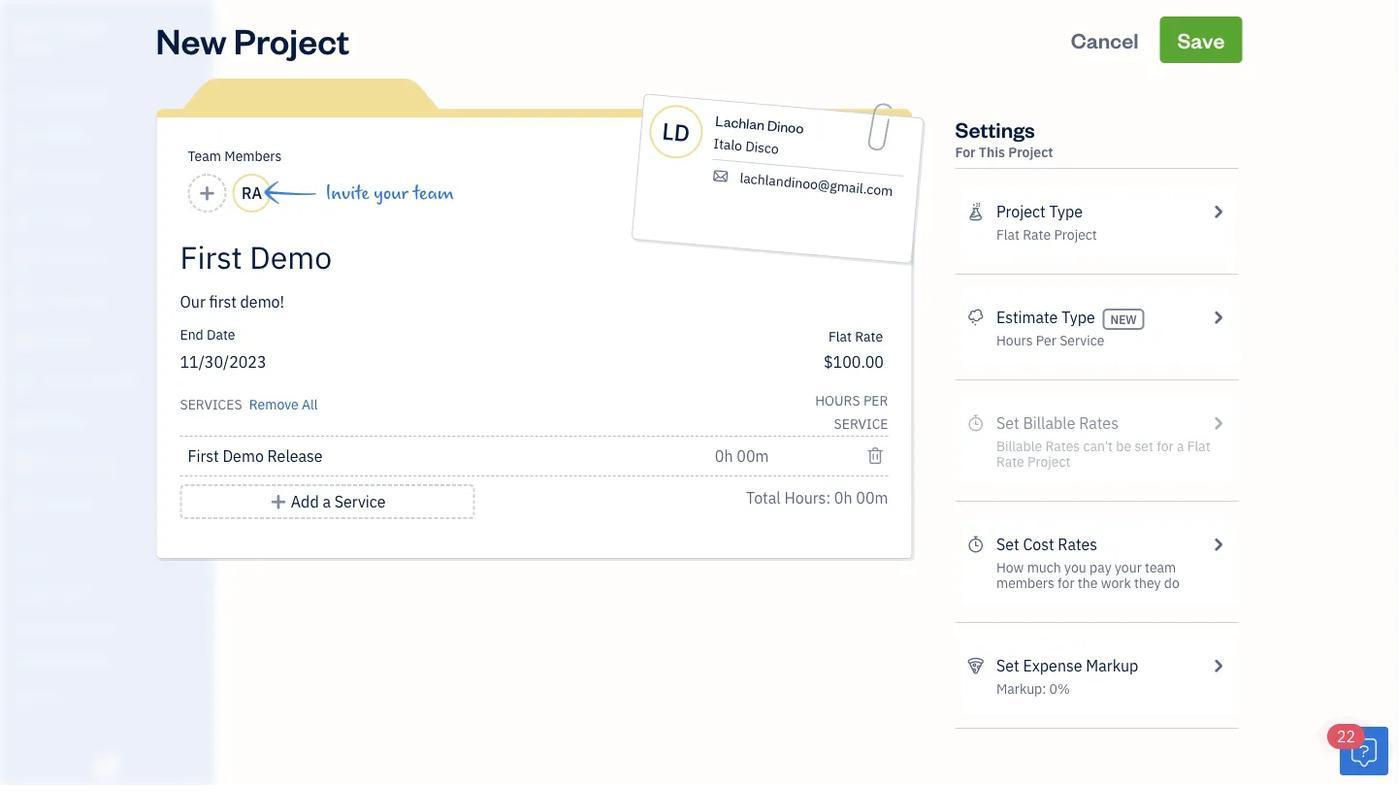 Task type: describe. For each thing, give the bounding box(es) containing it.
project inside settings for this project
[[1009, 143, 1054, 161]]

timetracking image
[[967, 533, 985, 556]]

settings link
[[5, 682, 208, 716]]

how much you pay your team members for the work they do
[[997, 559, 1180, 592]]

set for set expense markup
[[997, 656, 1020, 676]]

the
[[1078, 574, 1098, 592]]

release
[[268, 446, 323, 466]]

flat for flat rate
[[829, 327, 852, 345]]

type for project type
[[1050, 201, 1083, 222]]

0h 00m text field
[[715, 446, 771, 466]]

ruby oranges owner
[[16, 18, 106, 54]]

add team member image
[[198, 182, 216, 205]]

markup
[[1087, 656, 1139, 676]]

end
[[180, 326, 204, 344]]

settings for settings for this project
[[956, 115, 1036, 143]]

add a service button
[[180, 484, 475, 519]]

project type
[[997, 201, 1083, 222]]

envelope image
[[711, 168, 731, 185]]

plus image
[[270, 490, 287, 514]]

pay
[[1090, 559, 1112, 577]]

chevronright image for project type
[[1210, 200, 1227, 223]]

0h
[[835, 488, 853, 508]]

first demo release
[[188, 446, 323, 466]]

expense image
[[13, 290, 36, 310]]

flat for flat rate project
[[997, 226, 1020, 244]]

end date
[[180, 326, 235, 344]]

estimate
[[997, 307, 1058, 328]]

save
[[1178, 26, 1226, 53]]

total
[[746, 488, 781, 508]]

report image
[[13, 494, 36, 514]]

lachlandinoo@gmail.com
[[739, 169, 894, 200]]

for
[[1058, 574, 1075, 592]]

team inside how much you pay your team members for the work they do
[[1146, 559, 1177, 577]]

per
[[1037, 331, 1057, 349]]

project image
[[13, 331, 36, 350]]

estimates image
[[967, 306, 985, 329]]

hours for estimate type
[[997, 331, 1033, 349]]

freshbooks image
[[91, 754, 122, 778]]

services remove all
[[180, 396, 318, 414]]

items and services link
[[5, 611, 208, 645]]

service for add a service
[[335, 492, 386, 512]]

markup:
[[997, 680, 1047, 698]]

ra
[[242, 183, 262, 203]]

cancel
[[1071, 26, 1139, 53]]

apps link
[[5, 539, 208, 573]]

new project
[[156, 17, 350, 63]]

markup: 0%
[[997, 680, 1071, 698]]

members inside main element
[[48, 583, 99, 599]]

1 horizontal spatial services
[[180, 396, 242, 414]]

add a service
[[291, 492, 386, 512]]

22
[[1338, 727, 1356, 747]]

italo
[[713, 134, 743, 155]]

0 vertical spatial your
[[374, 182, 409, 204]]

bank connections
[[15, 655, 114, 671]]

0%
[[1050, 680, 1071, 698]]

remove all button
[[245, 389, 318, 416]]

Project Description text field
[[180, 290, 714, 314]]

oranges
[[52, 18, 106, 36]]

team members inside main element
[[15, 583, 99, 599]]

Amount (USD) text field
[[824, 352, 885, 372]]

0 vertical spatial team members
[[188, 147, 282, 165]]

rate for flat rate project
[[1023, 226, 1051, 244]]

disco
[[745, 137, 780, 158]]

remove project service image
[[867, 445, 885, 468]]

hours per service
[[816, 392, 889, 433]]

set cost rates
[[997, 534, 1098, 555]]

they
[[1135, 574, 1161, 592]]

set for set cost rates
[[997, 534, 1020, 555]]

apps
[[15, 547, 43, 563]]

1 horizontal spatial members
[[225, 147, 282, 165]]

chevronright image for estimate type
[[1210, 306, 1227, 329]]

items
[[15, 619, 45, 635]]

work
[[1101, 574, 1132, 592]]



Task type: vqa. For each thing, say whether or not it's contained in the screenshot.
the bottom LESS
no



Task type: locate. For each thing, give the bounding box(es) containing it.
rates
[[1058, 534, 1098, 555]]

bank connections link
[[5, 646, 208, 680]]

flat up amount (usd) text box
[[829, 327, 852, 345]]

End date in  format text field
[[180, 352, 534, 372]]

members up ra
[[225, 147, 282, 165]]

how
[[997, 559, 1024, 577]]

1 vertical spatial hours
[[816, 392, 861, 410]]

main element
[[0, 0, 262, 785]]

invite
[[326, 182, 369, 204]]

chart image
[[13, 453, 36, 473]]

1 vertical spatial type
[[1062, 307, 1096, 328]]

1 horizontal spatial flat
[[997, 226, 1020, 244]]

set up 'markup:'
[[997, 656, 1020, 676]]

members
[[225, 147, 282, 165], [48, 583, 99, 599]]

cancel button
[[1054, 17, 1157, 63]]

0 vertical spatial services
[[180, 396, 242, 414]]

all
[[302, 396, 318, 414]]

you
[[1065, 559, 1087, 577]]

0 vertical spatial flat
[[997, 226, 1020, 244]]

0 horizontal spatial flat
[[829, 327, 852, 345]]

1 horizontal spatial hours
[[997, 331, 1033, 349]]

services
[[180, 396, 242, 414], [70, 619, 117, 635]]

hours up 'service'
[[816, 392, 861, 410]]

00m
[[856, 488, 889, 508]]

your right the invite
[[374, 182, 409, 204]]

settings down bank
[[15, 691, 59, 707]]

1 vertical spatial members
[[48, 583, 99, 599]]

1 vertical spatial flat
[[829, 327, 852, 345]]

dashboard image
[[13, 86, 36, 106]]

services inside main element
[[70, 619, 117, 635]]

invite your team
[[326, 182, 454, 204]]

hours for services
[[816, 392, 861, 410]]

your right pay
[[1115, 559, 1142, 577]]

cost
[[1023, 534, 1055, 555]]

0 vertical spatial rate
[[1023, 226, 1051, 244]]

much
[[1028, 559, 1062, 577]]

members up items and services
[[48, 583, 99, 599]]

1 vertical spatial services
[[70, 619, 117, 635]]

0 horizontal spatial members
[[48, 583, 99, 599]]

service right per
[[1060, 331, 1105, 349]]

items and services
[[15, 619, 117, 635]]

team inside main element
[[15, 583, 45, 599]]

team members up ra
[[188, 147, 282, 165]]

22 button
[[1328, 724, 1389, 776]]

1 horizontal spatial team
[[188, 147, 221, 165]]

lachlan dinoo italo disco
[[713, 111, 805, 158]]

services right "and"
[[70, 619, 117, 635]]

rate up amount (usd) text box
[[855, 327, 883, 345]]

rate down project type
[[1023, 226, 1051, 244]]

first
[[188, 446, 219, 466]]

do
[[1165, 574, 1180, 592]]

team members up "and"
[[15, 583, 99, 599]]

service right a
[[335, 492, 386, 512]]

flat rate
[[829, 327, 883, 345]]

your inside how much you pay your team members for the work they do
[[1115, 559, 1142, 577]]

owner
[[16, 38, 54, 54]]

ld
[[661, 116, 692, 148]]

ruby
[[16, 18, 49, 36]]

estimate image
[[13, 168, 36, 187]]

settings inside main element
[[15, 691, 59, 707]]

team
[[413, 182, 454, 204], [1146, 559, 1177, 577]]

bank
[[15, 655, 42, 671]]

0 horizontal spatial services
[[70, 619, 117, 635]]

0 vertical spatial chevronright image
[[1210, 200, 1227, 223]]

chevronright image
[[1210, 200, 1227, 223], [1210, 533, 1227, 556]]

0 horizontal spatial your
[[374, 182, 409, 204]]

total hours: 0h 00m
[[746, 488, 889, 508]]

settings inside settings for this project
[[956, 115, 1036, 143]]

hours
[[997, 331, 1033, 349], [816, 392, 861, 410]]

flat rate project
[[997, 226, 1098, 244]]

service for hours per service
[[1060, 331, 1105, 349]]

service
[[834, 415, 889, 433]]

1 vertical spatial team
[[1146, 559, 1177, 577]]

2 set from the top
[[997, 656, 1020, 676]]

set
[[997, 534, 1020, 555], [997, 656, 1020, 676]]

demo
[[223, 446, 264, 466]]

expense
[[1023, 656, 1083, 676]]

rate
[[1023, 226, 1051, 244], [855, 327, 883, 345]]

0 horizontal spatial team
[[413, 182, 454, 204]]

team members
[[188, 147, 282, 165], [15, 583, 99, 599]]

1 horizontal spatial settings
[[956, 115, 1036, 143]]

0 vertical spatial settings
[[956, 115, 1036, 143]]

0 vertical spatial chevronright image
[[1210, 306, 1227, 329]]

1 chevronright image from the top
[[1210, 200, 1227, 223]]

new
[[1111, 311, 1137, 327]]

projects image
[[967, 200, 985, 223]]

chevronright image for set cost rates
[[1210, 533, 1227, 556]]

0 horizontal spatial team
[[15, 583, 45, 599]]

1 vertical spatial rate
[[855, 327, 883, 345]]

for
[[956, 143, 976, 161]]

Project Name text field
[[180, 238, 714, 277]]

invoice image
[[13, 209, 36, 228]]

your
[[374, 182, 409, 204], [1115, 559, 1142, 577]]

team up add team member icon
[[188, 147, 221, 165]]

estimate type
[[997, 307, 1096, 328]]

services up first
[[180, 396, 242, 414]]

hours per service
[[997, 331, 1105, 349]]

new
[[156, 17, 227, 63]]

1 horizontal spatial team
[[1146, 559, 1177, 577]]

client image
[[13, 127, 36, 147]]

1 set from the top
[[997, 534, 1020, 555]]

0 horizontal spatial settings
[[15, 691, 59, 707]]

rate for flat rate
[[855, 327, 883, 345]]

chevronright image for set expense markup
[[1210, 654, 1227, 678]]

1 vertical spatial chevronright image
[[1210, 533, 1227, 556]]

connections
[[45, 655, 114, 671]]

1 vertical spatial set
[[997, 656, 1020, 676]]

money image
[[13, 413, 36, 432]]

members
[[997, 574, 1055, 592]]

chevronright image
[[1210, 306, 1227, 329], [1210, 654, 1227, 678]]

1 chevronright image from the top
[[1210, 306, 1227, 329]]

team up items
[[15, 583, 45, 599]]

lachlan
[[715, 111, 766, 134]]

1 horizontal spatial rate
[[1023, 226, 1051, 244]]

0 vertical spatial set
[[997, 534, 1020, 555]]

0 vertical spatial team
[[413, 182, 454, 204]]

date
[[207, 326, 235, 344]]

hours down estimate on the top of page
[[997, 331, 1033, 349]]

set up how
[[997, 534, 1020, 555]]

service
[[1060, 331, 1105, 349], [335, 492, 386, 512]]

hours inside hours per service
[[816, 392, 861, 410]]

project
[[234, 17, 350, 63], [1009, 143, 1054, 161], [997, 201, 1046, 222], [1055, 226, 1098, 244]]

resource center badge image
[[1341, 727, 1389, 776]]

hours:
[[785, 488, 831, 508]]

1 vertical spatial chevronright image
[[1210, 654, 1227, 678]]

1 horizontal spatial service
[[1060, 331, 1105, 349]]

team members link
[[5, 575, 208, 609]]

0 vertical spatial members
[[225, 147, 282, 165]]

type for estimate type
[[1062, 307, 1096, 328]]

0 vertical spatial team
[[188, 147, 221, 165]]

settings for settings
[[15, 691, 59, 707]]

1 vertical spatial service
[[335, 492, 386, 512]]

1 vertical spatial team members
[[15, 583, 99, 599]]

flat
[[997, 226, 1020, 244], [829, 327, 852, 345]]

0 vertical spatial service
[[1060, 331, 1105, 349]]

type up flat rate project
[[1050, 201, 1083, 222]]

1 vertical spatial settings
[[15, 691, 59, 707]]

0 vertical spatial type
[[1050, 201, 1083, 222]]

this
[[979, 143, 1006, 161]]

0 horizontal spatial rate
[[855, 327, 883, 345]]

payment image
[[13, 249, 36, 269]]

add
[[291, 492, 319, 512]]

flat down project type
[[997, 226, 1020, 244]]

0 horizontal spatial service
[[335, 492, 386, 512]]

team up the project name text box
[[413, 182, 454, 204]]

2 chevronright image from the top
[[1210, 654, 1227, 678]]

set expense markup
[[997, 656, 1139, 676]]

and
[[47, 619, 68, 635]]

service inside button
[[335, 492, 386, 512]]

settings up this at the right of page
[[956, 115, 1036, 143]]

2 chevronright image from the top
[[1210, 533, 1227, 556]]

type up hours per service
[[1062, 307, 1096, 328]]

0 horizontal spatial team members
[[15, 583, 99, 599]]

per
[[864, 392, 889, 410]]

remove
[[249, 396, 299, 414]]

1 vertical spatial your
[[1115, 559, 1142, 577]]

dinoo
[[767, 116, 805, 137]]

expenses image
[[967, 654, 985, 678]]

timer image
[[13, 372, 36, 391]]

0 vertical spatial hours
[[997, 331, 1033, 349]]

0 horizontal spatial hours
[[816, 392, 861, 410]]

settings for this project
[[956, 115, 1054, 161]]

save button
[[1160, 17, 1243, 63]]

team right work
[[1146, 559, 1177, 577]]

a
[[323, 492, 331, 512]]

1 horizontal spatial team members
[[188, 147, 282, 165]]

1 horizontal spatial your
[[1115, 559, 1142, 577]]

1 vertical spatial team
[[15, 583, 45, 599]]

type
[[1050, 201, 1083, 222], [1062, 307, 1096, 328]]



